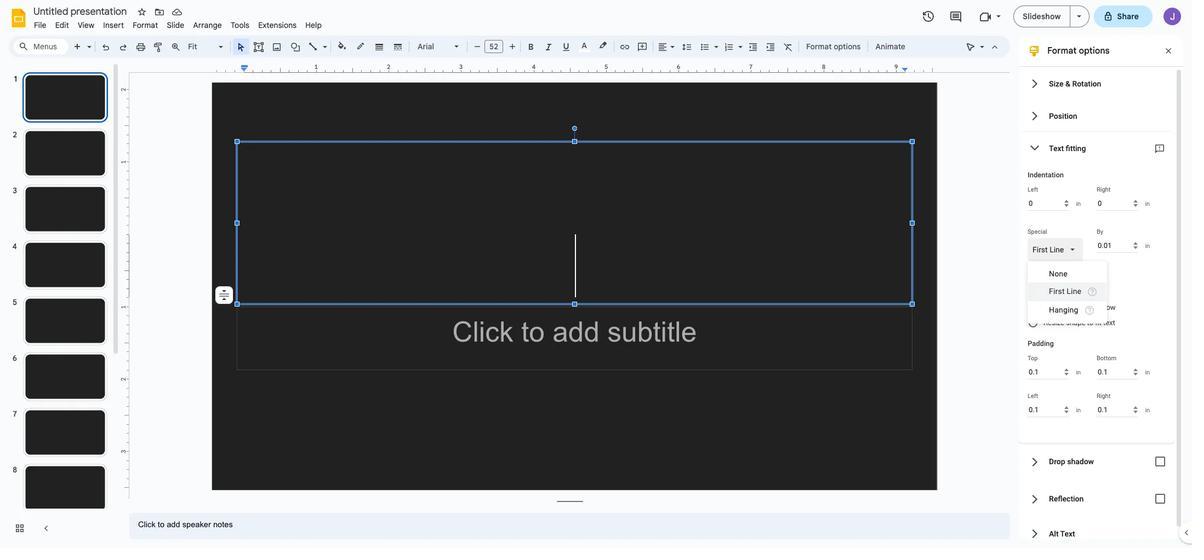 Task type: vqa. For each thing, say whether or not it's contained in the screenshot.
Indentation
yes



Task type: describe. For each thing, give the bounding box(es) containing it.
file
[[34, 20, 46, 30]]

border dash option
[[392, 39, 404, 54]]

help menu item
[[301, 19, 326, 32]]

1 vertical spatial line
[[1067, 287, 1082, 296]]

edit
[[55, 20, 69, 30]]

font list. arial selected. option
[[418, 39, 448, 54]]

animate
[[876, 42, 905, 52]]

Font size field
[[485, 40, 508, 56]]

line inside option
[[1050, 246, 1064, 254]]

Right indent, measured in inches. Value must be between -0.4409 and 8.9833 text field
[[1097, 196, 1138, 211]]

in for right indent, measured in inches. value must be between -0.4409 and 8.9833 text box
[[1145, 200, 1150, 207]]

text inside resize shape to fit text radio
[[1103, 319, 1115, 327]]

line & paragraph spacing image
[[680, 39, 693, 54]]

list box inside format options 'application'
[[1028, 261, 1107, 324]]

menu bar banner
[[0, 0, 1192, 549]]

select line image
[[320, 39, 327, 43]]

tools
[[231, 20, 249, 30]]

rotation
[[1072, 79, 1101, 88]]

toggle reflection image
[[1149, 488, 1171, 510]]

fitting
[[1066, 144, 1086, 153]]

first line inside special indent type list box
[[1033, 246, 1064, 254]]

autofit
[[1066, 288, 1087, 297]]

Font size text field
[[485, 40, 503, 53]]

in for left indent, measured in inches. value must be between -0.4409 and 8.9833 text box
[[1076, 200, 1081, 207]]

slideshow button
[[1014, 5, 1070, 27]]

alt text tab
[[1019, 518, 1175, 549]]

in for top padding, measured in inches. value must be between 0 and 2.0198 text box at the right bottom of the page
[[1076, 369, 1081, 376]]

numbered list menu image
[[736, 39, 743, 43]]

format options application
[[0, 0, 1192, 549]]

Toggle reflection checkbox
[[1149, 488, 1171, 510]]

resize
[[1044, 319, 1064, 327]]

border weight option
[[373, 39, 386, 54]]

top
[[1028, 355, 1038, 362]]

slideshow
[[1023, 12, 1061, 21]]

indentation of the first line of a paragraph. element
[[1088, 287, 1097, 297]]

slide
[[167, 20, 184, 30]]

edit menu item
[[51, 19, 73, 32]]

live pointer settings image
[[977, 39, 984, 43]]

format inside button
[[806, 42, 832, 52]]

indentation
[[1028, 171, 1064, 179]]

alt
[[1049, 530, 1059, 539]]

shrink text on overflow image
[[217, 288, 232, 303]]

first inside list box
[[1049, 287, 1065, 296]]

tools menu item
[[226, 19, 254, 32]]

to
[[1087, 319, 1094, 327]]

&
[[1066, 79, 1070, 88]]

text inside tab
[[1049, 144, 1064, 153]]

text fitting
[[1049, 144, 1086, 153]]

left for left padding, measured in inches. value must be between 0 and 9.0933 'text box'
[[1028, 393, 1038, 400]]

insert image image
[[270, 39, 283, 54]]

autofit
[[1028, 272, 1049, 281]]

Zoom field
[[185, 39, 228, 55]]

presentation options image
[[1077, 15, 1081, 18]]

Bottom padding, measured in inches. Value must be between 0 and 2.0198 text field
[[1097, 365, 1138, 380]]

in for left padding, measured in inches. value must be between 0 and 9.0933 'text box'
[[1076, 407, 1081, 414]]

position tab
[[1019, 100, 1175, 132]]

bulleted list menu image
[[711, 39, 719, 43]]

help
[[305, 20, 322, 30]]

do not autofit
[[1044, 288, 1087, 297]]

fit
[[1095, 319, 1102, 327]]

left margin image
[[213, 64, 247, 72]]

size & rotation tab
[[1019, 67, 1175, 100]]

Star checkbox
[[134, 4, 150, 20]]

format options section
[[1019, 36, 1183, 549]]

in for bottom padding, measured in inches. value must be between 0 and 2.0198 text box
[[1145, 369, 1150, 376]]

Right padding, measured in inches. Value must be between 0 and 9.0933 text field
[[1097, 403, 1138, 418]]

right for the right padding, measured in inches. value must be between 0 and 9.0933 text box
[[1097, 393, 1111, 400]]

in for the right padding, measured in inches. value must be between 0 and 9.0933 text box
[[1145, 407, 1150, 414]]

drop shadow
[[1049, 458, 1094, 466]]

Zoom text field
[[186, 39, 217, 54]]

on
[[1079, 304, 1087, 312]]

alt text
[[1049, 530, 1075, 539]]

not
[[1054, 288, 1064, 297]]

format options inside section
[[1047, 45, 1110, 56]]

format options button
[[801, 38, 866, 55]]

view menu item
[[73, 19, 99, 32]]

file menu item
[[30, 19, 51, 32]]

position
[[1049, 112, 1077, 120]]

special indent type list box
[[1028, 238, 1083, 261]]

shrink text on overflow
[[1044, 304, 1116, 312]]

overflow
[[1089, 304, 1116, 312]]

first line inside list box
[[1049, 287, 1082, 296]]

drop
[[1049, 458, 1065, 466]]

text color image
[[578, 39, 590, 52]]

insert menu item
[[99, 19, 128, 32]]

none
[[1049, 270, 1068, 278]]



Task type: locate. For each thing, give the bounding box(es) containing it.
reflection tab
[[1019, 481, 1175, 518]]

in right left indent, measured in inches. value must be between -0.4409 and 8.9833 text box
[[1076, 200, 1081, 207]]

options inside format options section
[[1079, 45, 1110, 56]]

text inside tab
[[1060, 530, 1075, 539]]

1 right from the top
[[1097, 186, 1111, 193]]

text left fitting
[[1049, 144, 1064, 153]]

options left animate button on the top right
[[834, 42, 861, 52]]

format
[[133, 20, 158, 30], [806, 42, 832, 52], [1047, 45, 1077, 56]]

2 right from the top
[[1097, 393, 1111, 400]]

by
[[1097, 229, 1103, 236]]

0 vertical spatial text
[[1065, 304, 1077, 312]]

auto fit type option group
[[1028, 285, 1167, 335]]

first line option
[[1033, 244, 1064, 255]]

Left indent, measured in inches. Value must be between -0.4409 and 8.9833 text field
[[1028, 196, 1069, 211]]

first
[[1033, 246, 1048, 254], [1049, 287, 1065, 296]]

left up left padding, measured in inches. value must be between 0 and 9.0933 'text box'
[[1028, 393, 1038, 400]]

first inside option
[[1033, 246, 1048, 254]]

resize shape to fit text
[[1044, 319, 1115, 327]]

format options inside button
[[806, 42, 861, 52]]

first up shrink at the bottom
[[1049, 287, 1065, 296]]

menu bar
[[30, 14, 326, 32]]

0 vertical spatial left
[[1028, 186, 1038, 193]]

in right right indent, measured in inches. value must be between -0.4409 and 8.9833 text box
[[1145, 200, 1150, 207]]

left down indentation
[[1028, 186, 1038, 193]]

0 vertical spatial first line
[[1033, 246, 1064, 254]]

1 horizontal spatial format
[[806, 42, 832, 52]]

options inside format options button
[[834, 42, 861, 52]]

list box
[[1028, 261, 1107, 324]]

1 horizontal spatial first
[[1049, 287, 1065, 296]]

new slide with layout image
[[84, 39, 92, 43]]

shadow
[[1067, 458, 1094, 466]]

options up size & rotation 'tab'
[[1079, 45, 1110, 56]]

right up the right padding, measured in inches. value must be between 0 and 9.0933 text box
[[1097, 393, 1111, 400]]

text fitting tab
[[1019, 132, 1175, 164]]

view
[[78, 20, 94, 30]]

1 horizontal spatial line
[[1067, 287, 1082, 296]]

main toolbar
[[68, 0, 911, 311]]

first line up hanging
[[1049, 287, 1082, 296]]

extensions menu item
[[254, 19, 301, 32]]

Top padding, measured in inches. Value must be between 0 and 2.0198 text field
[[1028, 365, 1069, 380]]

share
[[1117, 12, 1139, 21]]

0 horizontal spatial text
[[1065, 304, 1077, 312]]

1 vertical spatial first
[[1049, 287, 1065, 296]]

Resize shape to fit text radio
[[1028, 316, 1167, 331]]

shape image
[[289, 39, 302, 54]]

left for left indent, measured in inches. value must be between -0.4409 and 8.9833 text box
[[1028, 186, 1038, 193]]

drop shadow tab
[[1019, 443, 1175, 481]]

line
[[1050, 246, 1064, 254], [1067, 287, 1082, 296]]

1 horizontal spatial format options
[[1047, 45, 1110, 56]]

toggle shadow image
[[1149, 451, 1171, 473]]

0 horizontal spatial format options
[[806, 42, 861, 52]]

Toggle shadow checkbox
[[1149, 451, 1171, 473]]

fill color: transparent image
[[336, 39, 348, 53]]

size & rotation
[[1049, 79, 1101, 88]]

Shrink text on overflow radio
[[1028, 300, 1167, 316]]

in right top padding, measured in inches. value must be between 0 and 2.0198 text box at the right bottom of the page
[[1076, 369, 1081, 376]]

1 horizontal spatial options
[[1079, 45, 1110, 56]]

in right the right padding, measured in inches. value must be between 0 and 9.0933 text box
[[1145, 407, 1150, 414]]

0 vertical spatial first
[[1033, 246, 1048, 254]]

reflection
[[1049, 495, 1084, 504]]

Special indent amount, measured in inches. Value must be between 0.01 and 8.9933 text field
[[1097, 238, 1138, 253]]

size
[[1049, 79, 1064, 88]]

indentation of all lines except the first line in a paragraph. element
[[1084, 306, 1094, 315]]

special
[[1028, 229, 1047, 236]]

1 left from the top
[[1028, 186, 1038, 193]]

1 vertical spatial left
[[1028, 393, 1038, 400]]

text right fit
[[1103, 319, 1115, 327]]

option
[[215, 287, 233, 304]]

right up right indent, measured in inches. value must be between -0.4409 and 8.9833 text box
[[1097, 186, 1111, 193]]

text right the "alt"
[[1060, 530, 1075, 539]]

line right not
[[1067, 287, 1082, 296]]

0 vertical spatial right
[[1097, 186, 1111, 193]]

format inside section
[[1047, 45, 1077, 56]]

in right left padding, measured in inches. value must be between 0 and 9.0933 'text box'
[[1076, 407, 1081, 414]]

insert
[[103, 20, 124, 30]]

0 horizontal spatial options
[[834, 42, 861, 52]]

slide menu item
[[162, 19, 189, 32]]

animate button
[[871, 38, 910, 55]]

format inside menu item
[[133, 20, 158, 30]]

do
[[1044, 288, 1052, 297]]

format menu item
[[128, 19, 162, 32]]

right margin image
[[902, 64, 937, 72]]

in
[[1076, 200, 1081, 207], [1145, 200, 1150, 207], [1145, 243, 1150, 250], [1076, 369, 1081, 376], [1145, 369, 1150, 376], [1076, 407, 1081, 414], [1145, 407, 1150, 414]]

1 horizontal spatial text
[[1103, 319, 1115, 327]]

arrange
[[193, 20, 222, 30]]

bottom
[[1097, 355, 1117, 362]]

arial
[[418, 42, 434, 52]]

highlight color image
[[597, 39, 609, 52]]

right
[[1097, 186, 1111, 193], [1097, 393, 1111, 400]]

Left padding, measured in inches. Value must be between 0 and 9.0933 text field
[[1028, 403, 1069, 418]]

Do not autofit radio
[[1028, 285, 1167, 300]]

0 horizontal spatial format
[[133, 20, 158, 30]]

left
[[1028, 186, 1038, 193], [1028, 393, 1038, 400]]

shrink
[[1044, 304, 1063, 312]]

navigation inside format options 'application'
[[0, 62, 121, 549]]

menu bar inside 'menu bar' banner
[[30, 14, 326, 32]]

first line
[[1033, 246, 1064, 254], [1049, 287, 1082, 296]]

mode and view toolbar
[[962, 36, 1004, 58]]

padding
[[1028, 340, 1054, 348]]

in for special indent amount, measured in inches. value must be between 0.01 and 8.9933 text field
[[1145, 243, 1150, 250]]

1 vertical spatial right
[[1097, 393, 1111, 400]]

format options
[[806, 42, 861, 52], [1047, 45, 1110, 56]]

extensions
[[258, 20, 297, 30]]

text left on on the right bottom of page
[[1065, 304, 1077, 312]]

right for right indent, measured in inches. value must be between -0.4409 and 8.9833 text box
[[1097, 186, 1111, 193]]

Menus field
[[14, 39, 69, 54]]

line up none
[[1050, 246, 1064, 254]]

first down special
[[1033, 246, 1048, 254]]

first line down special
[[1033, 246, 1064, 254]]

shape
[[1066, 319, 1085, 327]]

share button
[[1094, 5, 1153, 27]]

2 left from the top
[[1028, 393, 1038, 400]]

1 vertical spatial text
[[1103, 319, 1115, 327]]

hanging
[[1049, 306, 1078, 315]]

1 vertical spatial text
[[1060, 530, 1075, 539]]

0 horizontal spatial line
[[1050, 246, 1064, 254]]

text inside shrink text on overflow option
[[1065, 304, 1077, 312]]

border color: transparent image
[[354, 39, 367, 53]]

options
[[834, 42, 861, 52], [1079, 45, 1110, 56]]

text
[[1049, 144, 1064, 153], [1060, 530, 1075, 539]]

0 vertical spatial text
[[1049, 144, 1064, 153]]

text
[[1065, 304, 1077, 312], [1103, 319, 1115, 327]]

menu bar containing file
[[30, 14, 326, 32]]

in right special indent amount, measured in inches. value must be between 0.01 and 8.9933 text field
[[1145, 243, 1150, 250]]

1 vertical spatial first line
[[1049, 287, 1082, 296]]

2 horizontal spatial format
[[1047, 45, 1077, 56]]

navigation
[[0, 62, 121, 549]]

Rename text field
[[30, 4, 133, 18]]

arrange menu item
[[189, 19, 226, 32]]

0 horizontal spatial first
[[1033, 246, 1048, 254]]

in right bottom padding, measured in inches. value must be between 0 and 2.0198 text box
[[1145, 369, 1150, 376]]

0 vertical spatial line
[[1050, 246, 1064, 254]]

list box containing none
[[1028, 261, 1107, 324]]



